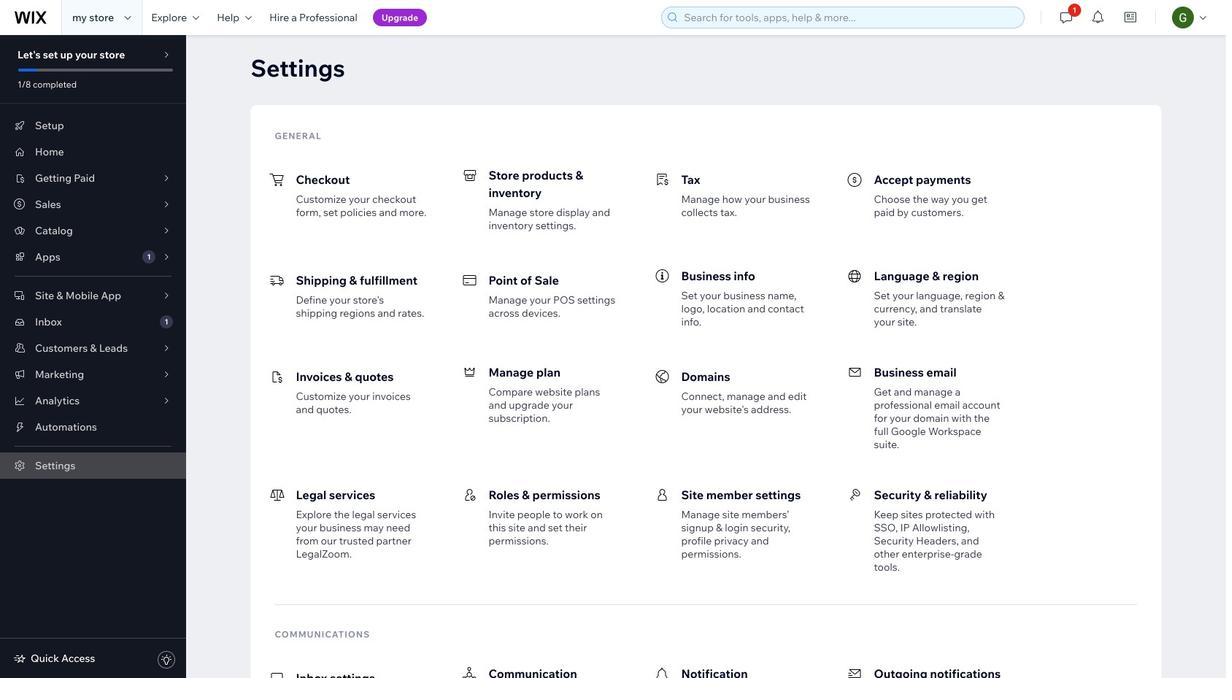 Task type: locate. For each thing, give the bounding box(es) containing it.
communications-section element
[[264, 643, 1148, 678]]



Task type: describe. For each thing, give the bounding box(es) containing it.
Search for tools, apps, help & more... field
[[680, 7, 1020, 28]]

general-section element
[[264, 145, 1148, 587]]

sidebar element
[[0, 35, 186, 678]]



Task type: vqa. For each thing, say whether or not it's contained in the screenshot.
Sidebar 'element'
yes



